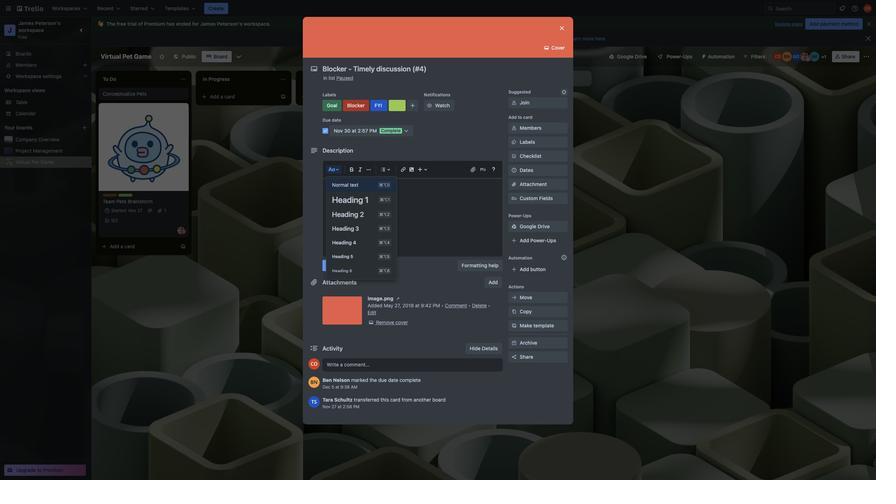 Task type: locate. For each thing, give the bounding box(es) containing it.
0 horizontal spatial to
[[37, 468, 42, 474]]

this left set
[[361, 36, 371, 42]]

heading left 4
[[332, 240, 352, 246]]

0 horizontal spatial virtual pet game
[[15, 159, 54, 165]]

board left set
[[372, 36, 387, 42]]

0 horizontal spatial members
[[15, 62, 37, 68]]

sm image inside watch button
[[426, 102, 433, 109]]

1 horizontal spatial labels
[[520, 139, 535, 145]]

2 right "0"
[[115, 218, 118, 223]]

sm image left copy
[[511, 308, 518, 315]]

pet down 'project management'
[[32, 159, 39, 165]]

1 horizontal spatial google
[[617, 54, 634, 60]]

1 vertical spatial is
[[341, 186, 345, 192]]

sm image inside the copy link
[[511, 308, 518, 315]]

👋 the free trial of premium has ended for james peterson's workspace .
[[97, 21, 271, 27]]

pm right 2:57
[[369, 128, 377, 134]]

color: green, title: "goal" element left -
[[403, 93, 417, 98]]

0 vertical spatial pets
[[137, 91, 147, 97]]

attach and insert link image
[[470, 166, 477, 173]]

add to card
[[508, 115, 532, 120]]

0 / 2
[[111, 218, 118, 223]]

sm image down actions
[[511, 294, 518, 301]]

6 heading from the top
[[332, 269, 348, 273]]

the
[[106, 21, 115, 27]]

method
[[841, 21, 858, 27]]

1 vertical spatial christina overa (christinaovera) image
[[773, 52, 783, 62]]

sm image right power-ups button
[[698, 51, 708, 61]]

27 down "brainstorm"
[[137, 208, 142, 213]]

virtual pet game down free
[[101, 53, 152, 60]]

public button
[[169, 51, 200, 62]]

text styles image
[[327, 165, 336, 174]]

1 vertical spatial automation
[[508, 256, 532, 261]]

labels down list
[[323, 92, 336, 98]]

pets up started: at the left of the page
[[116, 199, 126, 205]]

ups down custom
[[523, 213, 531, 219]]

1 horizontal spatial pets
[[137, 91, 147, 97]]

1 vertical spatial james peterson (jamespeterson93) image
[[177, 226, 186, 235]]

automation up add button at the right bottom of page
[[508, 256, 532, 261]]

1 right jeremy miller (jeremymiller198) icon at the right top of the page
[[824, 54, 826, 60]]

1 vertical spatial color: bold lime, title: none image
[[389, 100, 406, 111]]

sm image for bottom members link
[[511, 125, 518, 132]]

members down boards on the left of page
[[15, 62, 37, 68]]

1 horizontal spatial automation
[[708, 54, 735, 60]]

star or unstar board image
[[159, 54, 165, 60]]

create from template… image
[[280, 94, 286, 100], [480, 178, 486, 183], [180, 244, 186, 250]]

1 vertical spatial to
[[518, 115, 522, 120]]

started:
[[111, 208, 127, 213]]

heading for heading 6
[[332, 269, 348, 273]]

goal
[[403, 93, 412, 98], [327, 102, 337, 108]]

0 horizontal spatial members link
[[0, 60, 92, 71]]

started: nov 27
[[111, 208, 142, 213]]

this
[[361, 36, 371, 42], [330, 186, 340, 192]]

premium right upgrade
[[43, 468, 63, 474]]

color: bold lime, title: none image left the nov 30
[[389, 100, 406, 111]]

open help dialog image
[[489, 165, 498, 174]]

sm image
[[543, 44, 550, 51], [511, 125, 518, 132], [511, 294, 518, 301], [394, 295, 401, 302]]

this for this board is set to public. board admins can change its visibility setting at any time. learn more here
[[361, 36, 371, 42]]

0 horizontal spatial is
[[341, 186, 345, 192]]

drive left power-ups button
[[635, 54, 647, 60]]

2 heading from the top
[[332, 211, 358, 219]]

learn
[[568, 36, 581, 42]]

⌘⌥3
[[379, 226, 390, 231]]

share down archive
[[520, 354, 533, 360]]

board link
[[202, 51, 232, 62]]

of
[[138, 21, 143, 27]]

wave image
[[97, 21, 104, 27]]

view markdown image
[[480, 166, 487, 173]]

0 horizontal spatial team
[[103, 199, 115, 205]]

sm image inside join link
[[511, 99, 518, 106]]

1 horizontal spatial 2
[[360, 211, 364, 219]]

1 vertical spatial members
[[520, 125, 542, 131]]

team down the color: yellow, title: none image
[[103, 199, 115, 205]]

card inside tara schultz transferred this card from another board nov 27 at 2:58 pm
[[390, 397, 400, 403]]

workspace inside james peterson's workspace free
[[18, 27, 44, 33]]

pets right conceptualize
[[137, 91, 147, 97]]

27 down the tara
[[332, 405, 337, 410]]

heading up heading 3 at the top left of page
[[332, 211, 358, 219]]

add payment method
[[810, 21, 858, 27]]

color: red, title: "blocker" element
[[418, 93, 434, 98], [343, 100, 369, 111]]

add
[[810, 21, 819, 27], [210, 94, 219, 100], [310, 94, 319, 100], [508, 115, 517, 120], [410, 177, 419, 183], [520, 238, 529, 244], [110, 244, 119, 250], [520, 267, 529, 273], [489, 280, 498, 286]]

project management
[[15, 148, 63, 154]]

google inside button
[[617, 54, 634, 60]]

2 vertical spatial ups
[[547, 238, 556, 244]]

this inside main content area, start typing to enter text. text field
[[330, 186, 340, 192]]

1 horizontal spatial members link
[[508, 123, 568, 134]]

1 vertical spatial board
[[432, 397, 446, 403]]

me/us.
[[366, 186, 382, 192]]

color: green, title: "goal" element up the due date
[[323, 100, 342, 111]]

1 horizontal spatial 5
[[350, 254, 353, 260]]

pets for team
[[116, 199, 126, 205]]

customize views image
[[235, 53, 242, 60]]

sm image for watch
[[426, 102, 433, 109]]

heading left 6
[[332, 269, 348, 273]]

1 horizontal spatial james peterson (jamespeterson93) image
[[800, 52, 810, 62]]

image image
[[407, 165, 416, 174]]

google
[[617, 54, 634, 60], [520, 224, 536, 230]]

card for topmost create from template… icon
[[224, 94, 235, 100]]

color: bold lime, title: none image
[[449, 93, 463, 95], [389, 100, 406, 111]]

is left set
[[388, 36, 392, 42]]

0 horizontal spatial pet
[[32, 159, 39, 165]]

from
[[402, 397, 412, 403]]

0 horizontal spatial this
[[330, 186, 340, 192]]

1 heading from the top
[[332, 195, 363, 205]]

30 for nov 30 at 2:57 pm
[[344, 128, 351, 134]]

share button down archive link
[[508, 352, 568, 363]]

board right another
[[432, 397, 446, 403]]

button
[[530, 267, 546, 273]]

/
[[114, 218, 115, 223]]

board left the customize views image
[[214, 54, 228, 60]]

pet down the trial
[[122, 53, 132, 60]]

christina overa (christinaovera) image left gary orlando (garyorlando) icon
[[773, 52, 783, 62]]

2 horizontal spatial ups
[[683, 54, 692, 60]]

drive inside button
[[635, 54, 647, 60]]

goal for the bottommost color: green, title: "goal" element
[[327, 102, 337, 108]]

nov down blocker fyi
[[411, 107, 419, 112]]

christina overa (christinaovera) image
[[863, 4, 872, 13], [773, 52, 783, 62], [308, 359, 320, 370]]

sm image inside labels link
[[511, 139, 518, 146]]

notifications
[[424, 92, 450, 98]]

james
[[18, 20, 34, 26], [200, 21, 216, 27]]

30 left 2:57
[[344, 128, 351, 134]]

0 vertical spatial share
[[842, 54, 855, 60]]

0 vertical spatial to
[[402, 36, 407, 42]]

0 horizontal spatial share
[[520, 354, 533, 360]]

automation
[[708, 54, 735, 60], [508, 256, 532, 261]]

fyi
[[434, 93, 440, 98], [375, 102, 382, 108]]

0 horizontal spatial james
[[18, 20, 34, 26]]

1 horizontal spatial ups
[[547, 238, 556, 244]]

goal left -
[[403, 93, 412, 98]]

move
[[520, 295, 532, 301]]

0 horizontal spatial ups
[[523, 213, 531, 219]]

sm image down add to card
[[511, 125, 518, 132]]

is inside main content area, start typing to enter text. text field
[[341, 186, 345, 192]]

at left 9:38 on the bottom left
[[335, 385, 339, 390]]

0 vertical spatial share button
[[832, 51, 860, 62]]

1 vertical spatial color: blue, title: "fyi" element
[[370, 100, 387, 111]]

game left star or unstar board icon
[[134, 53, 152, 60]]

heading for heading 4
[[332, 240, 352, 246]]

0 vertical spatial fyi
[[434, 93, 440, 98]]

nov 27 at 2:58 pm link
[[323, 405, 360, 410]]

link image
[[399, 165, 407, 174]]

heading for heading 2
[[332, 211, 358, 219]]

conceptualize
[[103, 91, 135, 97]]

watch
[[435, 102, 450, 108]]

1 vertical spatial pets
[[116, 199, 126, 205]]

conceptualize pets
[[103, 91, 147, 97]]

workspace
[[244, 21, 269, 27], [18, 27, 44, 33]]

1 horizontal spatial power-ups
[[667, 54, 692, 60]]

sm image up 27,
[[394, 295, 401, 302]]

power-ups
[[667, 54, 692, 60], [508, 213, 531, 219]]

remove
[[376, 320, 394, 326]]

complete
[[400, 377, 421, 383]]

banner
[[92, 17, 876, 31]]

cancel
[[349, 263, 365, 269]]

this up heading 1 in the left of the page
[[330, 186, 340, 192]]

j
[[8, 26, 12, 34]]

james peterson (jamespeterson93) image
[[800, 52, 810, 62], [177, 226, 186, 235]]

sm image left "join"
[[511, 99, 518, 106]]

1 vertical spatial workspace
[[18, 27, 44, 33]]

team left task
[[118, 194, 129, 199]]

sm image down any
[[543, 44, 550, 51]]

sm image down add to card
[[511, 139, 518, 146]]

sm image for copy
[[511, 308, 518, 315]]

drive up add power-ups
[[538, 224, 550, 230]]

peterson's down create "button"
[[217, 21, 242, 27]]

1 horizontal spatial workspace
[[244, 21, 269, 27]]

more formatting image
[[364, 165, 373, 174]]

heading up save
[[332, 254, 349, 260]]

members link up labels link
[[508, 123, 568, 134]]

is left text on the left
[[341, 186, 345, 192]]

2 horizontal spatial pm
[[433, 303, 440, 309]]

board right public.
[[426, 36, 440, 42]]

game down the management
[[40, 159, 54, 165]]

0 vertical spatial color: bold lime, title: none image
[[449, 93, 463, 95]]

help
[[489, 263, 499, 269]]

pm right 2:58
[[353, 405, 360, 410]]

1 horizontal spatial team
[[118, 194, 129, 199]]

0 vertical spatial power-
[[667, 54, 683, 60]]

power-ups inside button
[[667, 54, 692, 60]]

archive
[[520, 340, 537, 346]]

0 vertical spatial virtual
[[101, 53, 121, 60]]

0 vertical spatial 30
[[420, 107, 426, 112]]

public
[[182, 54, 196, 60]]

sm image inside members link
[[511, 125, 518, 132]]

ups left the automation button
[[683, 54, 692, 60]]

create
[[208, 5, 224, 11]]

sm image right -
[[426, 102, 433, 109]]

blocker inside "link"
[[403, 97, 420, 103]]

0 horizontal spatial color: green, title: "goal" element
[[323, 100, 342, 111]]

Main content area, start typing to enter text. text field
[[330, 185, 495, 194]]

1 vertical spatial 27
[[332, 405, 337, 410]]

heading up heading 4
[[332, 226, 354, 232]]

0 horizontal spatial james peterson (jamespeterson93) image
[[177, 226, 186, 235]]

ups inside power-ups button
[[683, 54, 692, 60]]

am
[[351, 385, 357, 390]]

sm image for move link
[[511, 294, 518, 301]]

blocker
[[418, 93, 434, 98], [403, 97, 420, 103], [347, 102, 365, 108]]

color: green, title: "goal" element
[[403, 93, 417, 98], [323, 100, 342, 111]]

open information menu image
[[851, 5, 858, 12]]

is
[[388, 36, 392, 42], [341, 186, 345, 192]]

can
[[461, 36, 469, 42]]

2:57
[[358, 128, 368, 134]]

sm image inside checklist link
[[511, 153, 518, 160]]

0 vertical spatial board
[[372, 36, 387, 42]]

custom
[[520, 195, 538, 201]]

virtual pet game down 'project management'
[[15, 159, 54, 165]]

payment
[[820, 21, 840, 27]]

christina overa (christinaovera) image right open information menu image
[[863, 4, 872, 13]]

sm image up join link
[[561, 89, 568, 96]]

1 vertical spatial goal
[[327, 102, 337, 108]]

pet inside virtual pet game link
[[32, 159, 39, 165]]

card
[[224, 94, 235, 100], [324, 94, 335, 100], [523, 115, 532, 120], [424, 177, 435, 183], [124, 244, 135, 250], [390, 397, 400, 403]]

add inside button
[[810, 21, 819, 27]]

mark due date as complete image
[[323, 128, 328, 134]]

heading for heading 3
[[332, 226, 354, 232]]

1 vertical spatial share button
[[508, 352, 568, 363]]

0 vertical spatial automation
[[708, 54, 735, 60]]

members down add to card
[[520, 125, 542, 131]]

share left the show menu image
[[842, 54, 855, 60]]

virtual down the
[[101, 53, 121, 60]]

1 vertical spatial share
[[520, 354, 533, 360]]

ups
[[683, 54, 692, 60], [523, 213, 531, 219], [547, 238, 556, 244]]

sm image for join
[[511, 99, 518, 106]]

0 horizontal spatial pm
[[353, 405, 360, 410]]

1 vertical spatial date
[[388, 377, 398, 383]]

nov down the due date
[[334, 128, 343, 134]]

peterson's inside banner
[[217, 21, 242, 27]]

0 horizontal spatial christina overa (christinaovera) image
[[308, 359, 320, 370]]

tara
[[323, 397, 333, 403]]

table
[[15, 99, 28, 105]]

power-ups button
[[653, 51, 697, 62]]

1 horizontal spatial 27
[[332, 405, 337, 410]]

join
[[520, 100, 529, 106]]

heading for heading 5
[[332, 254, 349, 260]]

30 down -
[[420, 107, 426, 112]]

archive link
[[508, 338, 568, 349]]

2
[[360, 211, 364, 219], [115, 218, 118, 223]]

0 vertical spatial workspace
[[244, 21, 269, 27]]

normal
[[332, 182, 348, 188]]

game inside "board name" text field
[[134, 53, 152, 60]]

pm inside tara schultz transferred this card from another board nov 27 at 2:58 pm
[[353, 405, 360, 410]]

sm image down edit link
[[368, 319, 375, 326]]

sm image left make
[[511, 323, 518, 330]]

members link down boards on the left of page
[[0, 60, 92, 71]]

sm image left archive
[[511, 340, 518, 347]]

date right "due"
[[332, 118, 341, 123]]

james up free
[[18, 20, 34, 26]]

1 horizontal spatial goal
[[403, 93, 412, 98]]

virtual down project
[[15, 159, 30, 165]]

0 vertical spatial this
[[361, 36, 371, 42]]

members for top members link
[[15, 62, 37, 68]]

1 horizontal spatial create from template… image
[[280, 94, 286, 100]]

share for leftmost share button
[[520, 354, 533, 360]]

tara schultz (taraschultz7) image
[[308, 397, 320, 408]]

0 horizontal spatial fyi
[[375, 102, 382, 108]]

1 vertical spatial color: green, title: "goal" element
[[323, 100, 342, 111]]

5 heading from the top
[[332, 254, 349, 260]]

0 vertical spatial christina overa (christinaovera) image
[[863, 4, 872, 13]]

0 vertical spatial color: blue, title: "fyi" element
[[434, 93, 448, 98]]

free
[[18, 35, 27, 40]]

date right due
[[388, 377, 398, 383]]

automation inside button
[[708, 54, 735, 60]]

pet inside "board name" text field
[[122, 53, 132, 60]]

5 up cancel
[[350, 254, 353, 260]]

to right upgrade
[[37, 468, 42, 474]]

Nov 30 checkbox
[[403, 105, 428, 114]]

3 heading from the top
[[332, 226, 354, 232]]

1 vertical spatial virtual
[[15, 159, 30, 165]]

a
[[220, 94, 223, 100], [320, 94, 323, 100], [420, 177, 423, 183], [120, 244, 123, 250]]

+ 1
[[821, 54, 826, 60]]

any
[[543, 36, 552, 42]]

virtual inside "board name" text field
[[101, 53, 121, 60]]

to down "join"
[[518, 115, 522, 120]]

0 horizontal spatial labels
[[323, 92, 336, 98]]

0 vertical spatial date
[[332, 118, 341, 123]]

30 inside checkbox
[[420, 107, 426, 112]]

filters button
[[740, 51, 768, 62]]

sm image
[[698, 51, 708, 61], [561, 89, 568, 96], [511, 99, 518, 106], [426, 102, 433, 109], [511, 139, 518, 146], [511, 153, 518, 160], [511, 223, 518, 230], [511, 308, 518, 315], [368, 319, 375, 326], [511, 323, 518, 330], [511, 340, 518, 347]]

heading down blocking at the top of the page
[[332, 195, 363, 205]]

1 vertical spatial fyi
[[375, 102, 382, 108]]

sm image for labels
[[511, 139, 518, 146]]

sm image left 'checklist'
[[511, 153, 518, 160]]

ups inside add power-ups link
[[547, 238, 556, 244]]

james right the for
[[200, 21, 216, 27]]

public.
[[408, 36, 425, 42]]

this for this is blocking me/us.
[[330, 186, 340, 192]]

0 vertical spatial premium
[[144, 21, 165, 27]]

1 horizontal spatial drive
[[635, 54, 647, 60]]

christina overa (christinaovera) image up ben nelson (bennelson96) icon
[[308, 359, 320, 370]]

0 horizontal spatial premium
[[43, 468, 63, 474]]

color: blue, title: "fyi" element
[[434, 93, 448, 98], [370, 100, 387, 111]]

0 horizontal spatial peterson's
[[35, 20, 61, 26]]

add board image
[[82, 125, 87, 131]]

sm image inside the make template link
[[511, 323, 518, 330]]

goal up the due date
[[327, 102, 337, 108]]

share button left the show menu image
[[832, 51, 860, 62]]

1 horizontal spatial date
[[388, 377, 398, 383]]

james inside banner
[[200, 21, 216, 27]]

sm image inside the cover link
[[543, 44, 550, 51]]

2 down heading 1 in the left of the page
[[360, 211, 364, 219]]

Write a comment text field
[[323, 359, 503, 371]]

0 vertical spatial drive
[[635, 54, 647, 60]]

power-
[[667, 54, 683, 60], [508, 213, 523, 219], [530, 238, 547, 244]]

0 vertical spatial james peterson (jamespeterson93) image
[[800, 52, 810, 62]]

premium right of
[[144, 21, 165, 27]]

sm image for google drive
[[511, 223, 518, 230]]

1 horizontal spatial google drive
[[617, 54, 647, 60]]

bold ⌘b image
[[348, 165, 356, 174]]

to for upgrade to premium
[[37, 468, 42, 474]]

automation left filters button
[[708, 54, 735, 60]]

sm image inside archive link
[[511, 340, 518, 347]]

nov down team pets brainstorm
[[128, 208, 136, 213]]

0 vertical spatial google drive
[[617, 54, 647, 60]]

add button
[[484, 277, 502, 288]]

0 vertical spatial 27
[[137, 208, 142, 213]]

heading 1
[[332, 195, 369, 205]]

5 right dec
[[332, 385, 334, 390]]

1 right image
[[421, 162, 423, 167]]

2 vertical spatial pm
[[353, 405, 360, 410]]

nov inside nov 30 checkbox
[[411, 107, 419, 112]]

1 horizontal spatial 30
[[420, 107, 426, 112]]

added may 27, 2018 at 9:42 pm
[[368, 303, 440, 309]]

4 heading from the top
[[332, 240, 352, 246]]

card for rightmost create from template… icon
[[424, 177, 435, 183]]

overview
[[38, 137, 60, 143]]

1 vertical spatial create from template… image
[[480, 178, 486, 183]]

sm image up add power-ups link
[[511, 223, 518, 230]]

color: bold lime, title: none image up the discussion
[[449, 93, 463, 95]]

⌘⌥1
[[380, 198, 390, 202]]

at left 2:58
[[338, 405, 342, 410]]

nov 30
[[411, 107, 426, 112]]

text
[[350, 182, 358, 188]]

0 horizontal spatial pets
[[116, 199, 126, 205]]

sm image inside the automation button
[[698, 51, 708, 61]]

color: blue, title: "fyi" element up watch
[[434, 93, 448, 98]]

2 inside heading 1 'group'
[[360, 211, 364, 219]]

1 horizontal spatial virtual pet game
[[101, 53, 152, 60]]

(#4)
[[467, 97, 476, 103]]

labels up 'checklist'
[[520, 139, 535, 145]]

1 horizontal spatial board
[[432, 397, 446, 403]]

the
[[370, 377, 377, 383]]

None text field
[[319, 63, 551, 75]]

1 horizontal spatial this
[[361, 36, 371, 42]]

peterson's up boards link in the left of the page
[[35, 20, 61, 26]]

sm image inside move link
[[511, 294, 518, 301]]

1 down me/us. at the top left of page
[[365, 195, 369, 205]]

1 horizontal spatial color: blue, title: "fyi" element
[[434, 93, 448, 98]]

0 vertical spatial pet
[[122, 53, 132, 60]]



Task type: vqa. For each thing, say whether or not it's contained in the screenshot.
left Google Drive
yes



Task type: describe. For each thing, give the bounding box(es) containing it.
9:38
[[340, 385, 350, 390]]

add inside "button"
[[489, 280, 498, 286]]

sm image for suggested
[[561, 89, 568, 96]]

sm image for make template
[[511, 323, 518, 330]]

dates
[[520, 167, 533, 173]]

.
[[269, 21, 271, 27]]

power- inside button
[[667, 54, 683, 60]]

due
[[323, 118, 331, 123]]

1 vertical spatial google drive
[[520, 224, 550, 230]]

1 down blocker - timely discussion (#4) "link" at the top of the page
[[447, 107, 449, 112]]

0 vertical spatial members link
[[0, 60, 92, 71]]

list
[[329, 75, 335, 81]]

add power-ups
[[520, 238, 556, 244]]

in
[[323, 75, 327, 81]]

0 notifications image
[[838, 4, 846, 13]]

4
[[353, 240, 356, 246]]

1 horizontal spatial christina overa (christinaovera) image
[[773, 52, 783, 62]]

company overview link
[[15, 136, 87, 143]]

heading 1 group
[[326, 178, 397, 278]]

remove cover
[[376, 320, 408, 326]]

0 horizontal spatial power-ups
[[508, 213, 531, 219]]

1 vertical spatial power-
[[508, 213, 523, 219]]

gary orlando (garyorlando) image
[[791, 52, 801, 62]]

0 horizontal spatial automation
[[508, 256, 532, 261]]

banner containing 👋
[[92, 17, 876, 31]]

discussion
[[441, 97, 465, 103]]

5 inside heading 1 'group'
[[350, 254, 353, 260]]

0 horizontal spatial share button
[[508, 352, 568, 363]]

at inside the ben nelson marked the due date complete dec 5 at 9:38 am
[[335, 385, 339, 390]]

plans
[[792, 21, 803, 27]]

30 for nov 30
[[420, 107, 426, 112]]

at left 9:42
[[415, 303, 419, 309]]

blocker - timely discussion (#4) link
[[403, 97, 485, 104]]

james peterson's workspace link
[[18, 20, 62, 33]]

cover
[[395, 320, 408, 326]]

1 horizontal spatial color: red, title: "blocker" element
[[418, 93, 434, 98]]

schultz
[[334, 397, 353, 403]]

2 vertical spatial create from template… image
[[180, 244, 186, 250]]

2 vertical spatial christina overa (christinaovera) image
[[308, 359, 320, 370]]

0 horizontal spatial color: blue, title: "fyi" element
[[370, 100, 387, 111]]

premium inside upgrade to premium link
[[43, 468, 63, 474]]

make
[[520, 323, 532, 329]]

1 vertical spatial labels
[[520, 139, 535, 145]]

custom fields
[[520, 195, 553, 201]]

blocker for -
[[403, 97, 420, 103]]

members for bottom members link
[[520, 125, 542, 131]]

team task
[[118, 194, 140, 199]]

team for team task
[[118, 194, 129, 199]]

2:58
[[343, 405, 352, 410]]

make template link
[[508, 320, 568, 332]]

watch button
[[424, 100, 454, 111]]

1 vertical spatial virtual pet game
[[15, 159, 54, 165]]

team for team pets brainstorm
[[103, 199, 115, 205]]

nov inside tara schultz transferred this card from another board nov 27 at 2:58 pm
[[323, 405, 330, 410]]

editor toolbar toolbar
[[326, 164, 499, 280]]

management
[[33, 148, 63, 154]]

boards link
[[0, 48, 92, 60]]

due date
[[323, 118, 341, 123]]

0 horizontal spatial 2
[[115, 218, 118, 223]]

peterson's inside james peterson's workspace free
[[35, 20, 61, 26]]

2 vertical spatial power-
[[530, 238, 547, 244]]

search image
[[768, 6, 773, 11]]

sm image for checklist
[[511, 153, 518, 160]]

sm image for archive
[[511, 340, 518, 347]]

Mark due date as complete checkbox
[[323, 128, 328, 134]]

⌘⌥2
[[379, 212, 390, 217]]

labels link
[[508, 137, 568, 148]]

boards
[[16, 125, 33, 131]]

add power-ups link
[[508, 235, 568, 246]]

attachments
[[323, 280, 357, 286]]

details
[[482, 346, 498, 352]]

goal for the rightmost color: green, title: "goal" element
[[403, 93, 412, 98]]

1 horizontal spatial color: green, title: "goal" element
[[403, 93, 417, 98]]

hide details link
[[466, 343, 502, 355]]

actions
[[508, 285, 524, 290]]

setting
[[519, 36, 536, 42]]

⌘⌥0
[[379, 183, 390, 187]]

lists image
[[379, 165, 387, 174]]

dec 5 at 9:38 am link
[[323, 385, 357, 390]]

views
[[32, 87, 45, 93]]

1 horizontal spatial to
[[402, 36, 407, 42]]

has
[[166, 21, 175, 27]]

explore plans button
[[775, 20, 803, 29]]

paused
[[337, 75, 353, 81]]

virtual pet game inside "board name" text field
[[101, 53, 152, 60]]

more
[[582, 36, 594, 42]]

blocker fyi
[[418, 93, 440, 98]]

1 horizontal spatial is
[[388, 36, 392, 42]]

0 horizontal spatial date
[[332, 118, 341, 123]]

your boards with 3 items element
[[4, 124, 71, 132]]

create from template… image
[[380, 94, 386, 100]]

copy
[[520, 309, 532, 315]]

3
[[355, 226, 359, 232]]

another
[[414, 397, 431, 403]]

custom fields button
[[508, 195, 568, 202]]

1 vertical spatial board
[[214, 54, 228, 60]]

ben nelson (bennelson96) image
[[308, 377, 320, 388]]

date inside the ben nelson marked the due date complete dec 5 at 9:38 am
[[388, 377, 398, 383]]

workspace inside banner
[[244, 21, 269, 27]]

blocking
[[346, 186, 365, 192]]

0 horizontal spatial drive
[[538, 224, 550, 230]]

cover link
[[541, 42, 569, 54]]

automation button
[[698, 51, 739, 62]]

add inside button
[[520, 267, 529, 273]]

0 vertical spatial board
[[426, 36, 440, 42]]

at left any
[[537, 36, 542, 42]]

sm image for remove cover
[[368, 319, 375, 326]]

27,
[[395, 303, 401, 309]]

boards
[[15, 51, 31, 57]]

1 vertical spatial members link
[[508, 123, 568, 134]]

1 down "team pets brainstorm" link
[[164, 208, 166, 213]]

blocker for fyi
[[418, 93, 434, 98]]

cover
[[550, 45, 565, 51]]

brainstorm
[[128, 199, 153, 205]]

premium inside banner
[[144, 21, 165, 27]]

tara schultz transferred this card from another board nov 27 at 2:58 pm
[[323, 397, 446, 410]]

2 horizontal spatial create from template… image
[[480, 178, 486, 183]]

upgrade to premium link
[[4, 465, 86, 476]]

1 vertical spatial color: red, title: "blocker" element
[[343, 100, 369, 111]]

heading for heading 1
[[332, 195, 363, 205]]

this board is set to public. board admins can change its visibility setting at any time. learn more here
[[361, 36, 605, 42]]

complete
[[381, 128, 401, 133]]

1 horizontal spatial fyi
[[434, 93, 440, 98]]

show menu image
[[863, 53, 870, 60]]

pets for conceptualize
[[137, 91, 147, 97]]

27 inside tara schultz transferred this card from another board nov 27 at 2:58 pm
[[332, 405, 337, 410]]

Board name text field
[[97, 51, 155, 62]]

free
[[117, 21, 126, 27]]

explore
[[775, 21, 790, 27]]

delete
[[472, 303, 487, 309]]

0 horizontal spatial board
[[372, 36, 387, 42]]

to for add to card
[[518, 115, 522, 120]]

at left 2:57
[[352, 128, 356, 134]]

add button
[[520, 267, 546, 273]]

upgrade to premium
[[16, 468, 63, 474]]

fyi inside "element"
[[375, 102, 382, 108]]

google drive inside button
[[617, 54, 647, 60]]

ben nelson (bennelson96) image
[[782, 52, 792, 62]]

1 vertical spatial google
[[520, 224, 536, 230]]

1 inside 'group'
[[365, 195, 369, 205]]

0 vertical spatial create from template… image
[[280, 94, 286, 100]]

google drive button
[[605, 51, 651, 62]]

save
[[327, 263, 338, 269]]

marked
[[351, 377, 368, 383]]

suggested
[[508, 89, 531, 95]]

+
[[821, 54, 824, 60]]

sm image for the cover link
[[543, 44, 550, 51]]

due
[[378, 377, 387, 383]]

dec
[[323, 385, 330, 390]]

task
[[130, 194, 140, 199]]

0 horizontal spatial virtual
[[15, 159, 30, 165]]

0
[[111, 218, 114, 223]]

0 vertical spatial pm
[[369, 128, 377, 134]]

card for the bottom create from template… icon
[[124, 244, 135, 250]]

italic ⌘i image
[[356, 165, 364, 174]]

attachment
[[520, 181, 547, 187]]

at inside tara schultz transferred this card from another board nov 27 at 2:58 pm
[[338, 405, 342, 410]]

hide
[[470, 346, 481, 352]]

⌘⌥6
[[379, 269, 390, 273]]

james peterson's workspace free
[[18, 20, 62, 40]]

sm image for automation
[[698, 51, 708, 61]]

1 vertical spatial game
[[40, 159, 54, 165]]

jeremy miller (jeremymiller198) image
[[809, 52, 819, 62]]

card for create from template… image
[[324, 94, 335, 100]]

heading 2
[[332, 211, 364, 219]]

1 vertical spatial ups
[[523, 213, 531, 219]]

board inside tara schultz transferred this card from another board nov 27 at 2:58 pm
[[432, 397, 446, 403]]

christina overa (christinaovera) image inside the primary element
[[863, 4, 872, 13]]

1 vertical spatial pm
[[433, 303, 440, 309]]

0 horizontal spatial 27
[[137, 208, 142, 213]]

image.png
[[368, 296, 393, 302]]

5 inside the ben nelson marked the due date complete dec 5 at 9:38 am
[[332, 385, 334, 390]]

activity
[[323, 346, 343, 352]]

filters
[[751, 54, 765, 60]]

primary element
[[0, 0, 876, 17]]

color: yellow, title: none image
[[103, 194, 117, 197]]

heading 5
[[332, 254, 353, 260]]

james inside james peterson's workspace free
[[18, 20, 34, 26]]

9:42
[[421, 303, 431, 309]]

color: bold lime, title: "team task" element
[[118, 194, 140, 199]]

for
[[192, 21, 199, 27]]

Search field
[[773, 3, 835, 14]]

share for the top share button
[[842, 54, 855, 60]]



